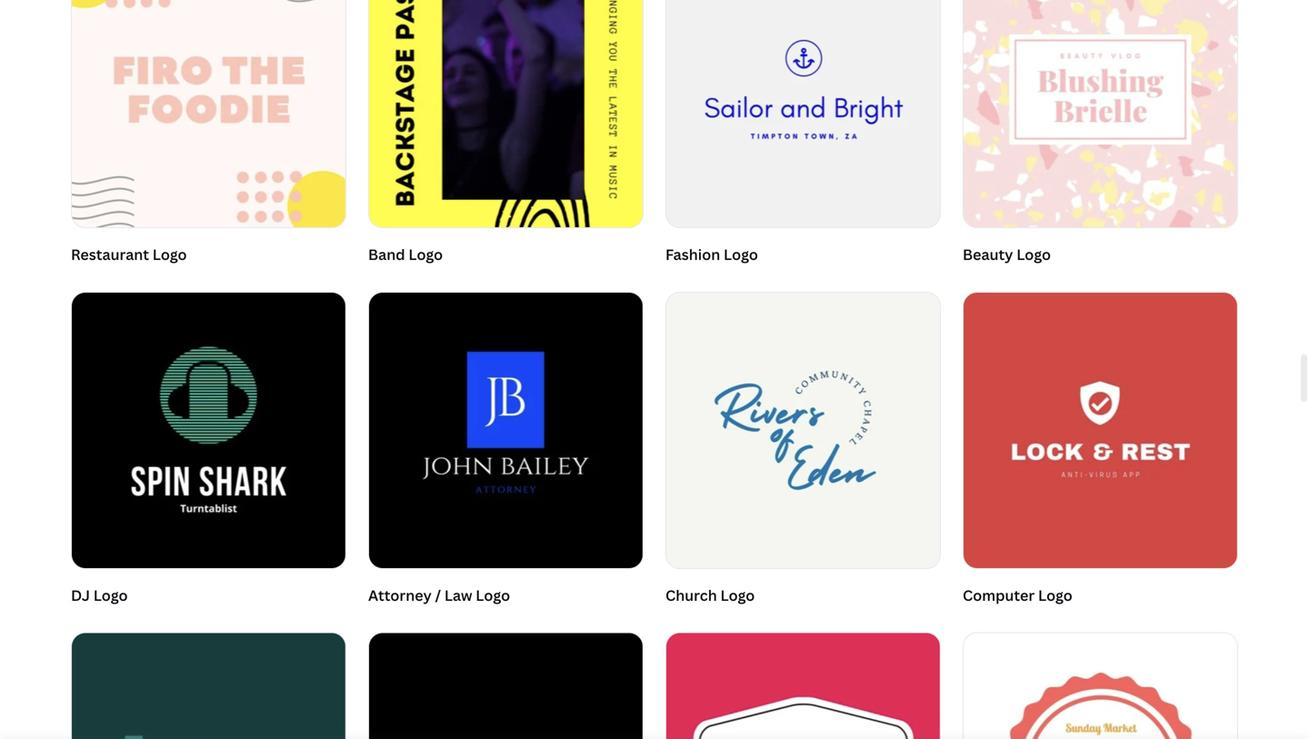 Task type: locate. For each thing, give the bounding box(es) containing it.
logo right "band" at the left top of page
[[409, 245, 443, 264]]

logo right computer
[[1039, 586, 1073, 605]]

dj logo
[[71, 586, 128, 605]]

logo
[[153, 245, 187, 264], [409, 245, 443, 264], [724, 245, 758, 264], [1017, 245, 1051, 264], [93, 586, 128, 605], [476, 586, 510, 605], [721, 586, 755, 605], [1039, 586, 1073, 605]]

automotive logo image
[[369, 633, 643, 739]]

band
[[368, 245, 405, 264]]

attorney / law logo image
[[369, 293, 643, 568]]

event logo image
[[964, 633, 1238, 739]]

fashion logo
[[666, 245, 758, 264]]

attorney / law logo link
[[368, 292, 644, 611]]

logo for beauty logo
[[1017, 245, 1051, 264]]

church logo link
[[666, 292, 941, 611]]

dj logo link
[[71, 292, 347, 611]]

logo right 'beauty' on the right top of page
[[1017, 245, 1051, 264]]

beauty logo image
[[964, 0, 1238, 228]]

logo for restaurant logo
[[153, 245, 187, 264]]

band logo
[[368, 245, 443, 264]]

restaurant logo link
[[71, 0, 347, 270]]

beauty logo link
[[963, 0, 1239, 270]]

dj logo image
[[72, 293, 346, 568]]

logo right the church on the right bottom of page
[[721, 586, 755, 605]]

church
[[666, 586, 717, 605]]

logo right restaurant
[[153, 245, 187, 264]]

logo right the fashion
[[724, 245, 758, 264]]

law
[[445, 586, 473, 605]]

computer
[[963, 586, 1035, 605]]

logo for dj logo
[[93, 586, 128, 605]]

computer logo image
[[964, 293, 1238, 568]]

logo right dj
[[93, 586, 128, 605]]

fashion logo link
[[666, 0, 941, 270]]



Task type: describe. For each thing, give the bounding box(es) containing it.
logo for band logo
[[409, 245, 443, 264]]

band logo link
[[368, 0, 644, 270]]

restaurant
[[71, 245, 149, 264]]

logo for church logo
[[721, 586, 755, 605]]

computer logo link
[[963, 292, 1239, 611]]

doctor logo image
[[72, 633, 346, 739]]

church logo image
[[667, 293, 940, 568]]

dj
[[71, 586, 90, 605]]

beauty
[[963, 245, 1014, 264]]

church logo
[[666, 586, 755, 605]]

/
[[435, 586, 441, 605]]

beauty logo
[[963, 245, 1051, 264]]

band logo image
[[369, 0, 643, 228]]

attorney
[[368, 586, 432, 605]]

logo right law
[[476, 586, 510, 605]]

attorney / law logo
[[368, 586, 510, 605]]

fashion
[[666, 245, 721, 264]]

badge logo image
[[667, 633, 940, 739]]

fashion logo image
[[667, 0, 940, 228]]

logo for computer logo
[[1039, 586, 1073, 605]]

restaurant logo
[[71, 245, 187, 264]]

computer logo
[[963, 586, 1073, 605]]

restaurant logo image
[[72, 0, 346, 228]]

logo for fashion logo
[[724, 245, 758, 264]]



Task type: vqa. For each thing, say whether or not it's contained in the screenshot.
computer
yes



